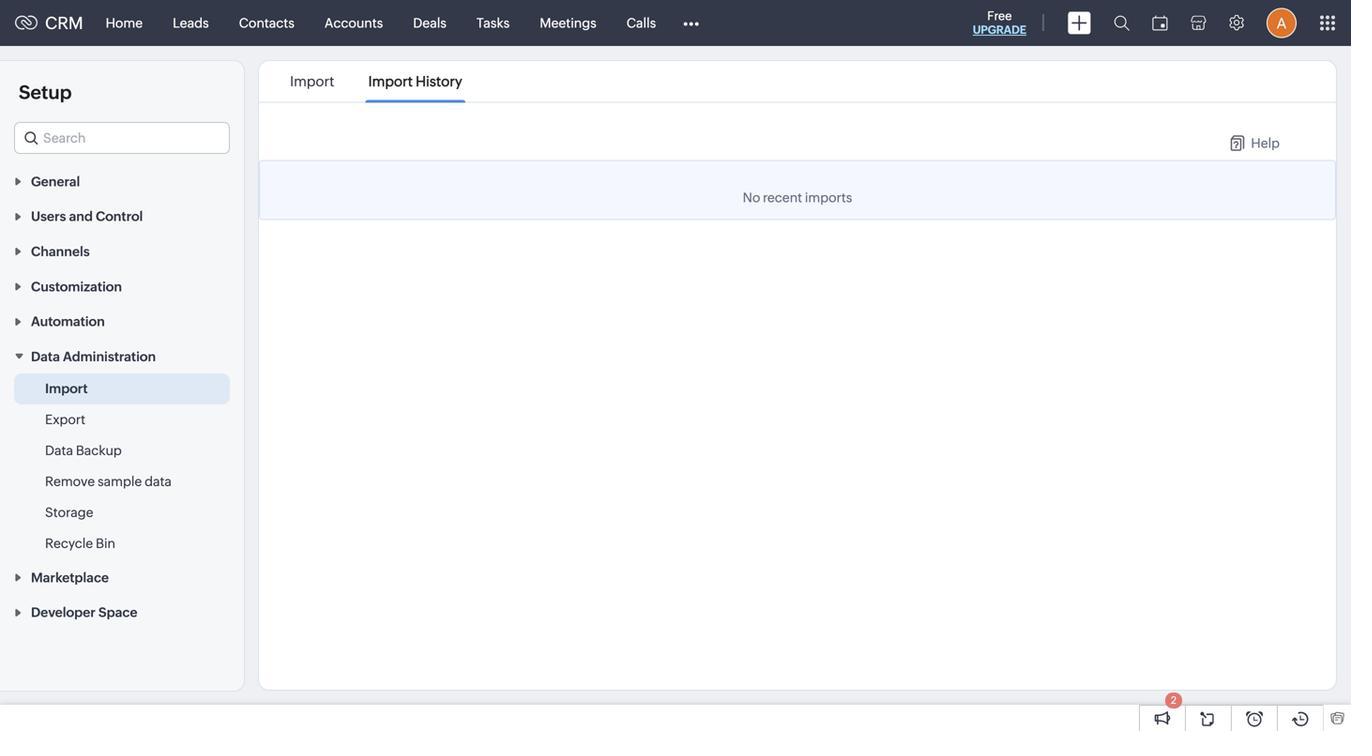 Task type: vqa. For each thing, say whether or not it's contained in the screenshot.
Marketplace
yes



Task type: locate. For each thing, give the bounding box(es) containing it.
calls link
[[612, 0, 671, 46]]

remove
[[45, 474, 95, 489]]

export
[[45, 412, 86, 427]]

profile image
[[1267, 8, 1297, 38]]

create menu image
[[1068, 12, 1092, 34]]

1 horizontal spatial import
[[290, 73, 335, 90]]

2
[[1172, 695, 1177, 706]]

list containing import
[[273, 61, 480, 102]]

data inside region
[[45, 443, 73, 458]]

0 horizontal spatial import link
[[45, 379, 88, 398]]

history
[[416, 73, 463, 90]]

tasks
[[477, 15, 510, 31]]

customization
[[31, 279, 122, 294]]

import link down accounts
[[287, 73, 337, 90]]

0 horizontal spatial import
[[45, 381, 88, 396]]

export link
[[45, 410, 86, 429]]

storage link
[[45, 503, 93, 522]]

leads link
[[158, 0, 224, 46]]

automation
[[31, 314, 105, 329]]

users and control
[[31, 209, 143, 224]]

channels button
[[0, 233, 244, 269]]

1 vertical spatial import link
[[45, 379, 88, 398]]

recycle bin
[[45, 536, 115, 551]]

data backup
[[45, 443, 122, 458]]

import left history
[[368, 73, 413, 90]]

data down automation
[[31, 349, 60, 364]]

import link
[[287, 73, 337, 90], [45, 379, 88, 398]]

users and control button
[[0, 198, 244, 233]]

no recent imports
[[743, 190, 853, 205]]

None field
[[14, 122, 230, 154]]

recycle
[[45, 536, 93, 551]]

0 vertical spatial data
[[31, 349, 60, 364]]

marketplace button
[[0, 560, 244, 595]]

leads
[[173, 15, 209, 31]]

search element
[[1103, 0, 1142, 46]]

import up export 'link'
[[45, 381, 88, 396]]

contacts
[[239, 15, 295, 31]]

1 horizontal spatial import link
[[287, 73, 337, 90]]

data down export
[[45, 443, 73, 458]]

recycle bin link
[[45, 534, 115, 553]]

import
[[290, 73, 335, 90], [368, 73, 413, 90], [45, 381, 88, 396]]

accounts
[[325, 15, 383, 31]]

deals link
[[398, 0, 462, 46]]

general
[[31, 174, 80, 189]]

data inside dropdown button
[[31, 349, 60, 364]]

import for import link associated with import history link
[[290, 73, 335, 90]]

data
[[145, 474, 172, 489]]

0 vertical spatial import link
[[287, 73, 337, 90]]

Other Modules field
[[671, 8, 712, 38]]

import link for export 'link'
[[45, 379, 88, 398]]

contacts link
[[224, 0, 310, 46]]

2 horizontal spatial import
[[368, 73, 413, 90]]

1 vertical spatial data
[[45, 443, 73, 458]]

data
[[31, 349, 60, 364], [45, 443, 73, 458]]

import link up export 'link'
[[45, 379, 88, 398]]

general button
[[0, 163, 244, 198]]

control
[[96, 209, 143, 224]]

import inside data administration region
[[45, 381, 88, 396]]

list
[[273, 61, 480, 102]]

backup
[[76, 443, 122, 458]]

import down accounts
[[290, 73, 335, 90]]

upgrade
[[973, 23, 1027, 36]]



Task type: describe. For each thing, give the bounding box(es) containing it.
help
[[1252, 136, 1281, 151]]

automation button
[[0, 304, 244, 339]]

recent
[[763, 190, 803, 205]]

free upgrade
[[973, 9, 1027, 36]]

meetings link
[[525, 0, 612, 46]]

administration
[[63, 349, 156, 364]]

storage
[[45, 505, 93, 520]]

calendar image
[[1153, 15, 1169, 31]]

developer
[[31, 605, 96, 620]]

developer space button
[[0, 595, 244, 630]]

import history link
[[366, 73, 465, 90]]

accounts link
[[310, 0, 398, 46]]

customization button
[[0, 269, 244, 304]]

deals
[[413, 15, 447, 31]]

space
[[98, 605, 137, 620]]

remove sample data
[[45, 474, 172, 489]]

meetings
[[540, 15, 597, 31]]

calls
[[627, 15, 656, 31]]

free
[[988, 9, 1013, 23]]

import link for import history link
[[287, 73, 337, 90]]

imports
[[805, 190, 853, 205]]

crm
[[45, 13, 83, 33]]

home
[[106, 15, 143, 31]]

import for import history
[[368, 73, 413, 90]]

remove sample data link
[[45, 472, 172, 491]]

marketplace
[[31, 570, 109, 585]]

data administration button
[[0, 339, 244, 374]]

crm link
[[15, 13, 83, 33]]

search image
[[1114, 15, 1130, 31]]

no
[[743, 190, 761, 205]]

Search text field
[[15, 123, 229, 153]]

users
[[31, 209, 66, 224]]

channels
[[31, 244, 90, 259]]

data for data backup
[[45, 443, 73, 458]]

data administration
[[31, 349, 156, 364]]

data backup link
[[45, 441, 122, 460]]

bin
[[96, 536, 115, 551]]

and
[[69, 209, 93, 224]]

developer space
[[31, 605, 137, 620]]

create menu element
[[1057, 0, 1103, 46]]

import history
[[368, 73, 463, 90]]

sample
[[98, 474, 142, 489]]

data for data administration
[[31, 349, 60, 364]]

help link
[[1231, 136, 1281, 151]]

setup
[[19, 82, 72, 103]]

data administration region
[[0, 374, 244, 560]]

home link
[[91, 0, 158, 46]]

profile element
[[1256, 0, 1309, 46]]

tasks link
[[462, 0, 525, 46]]



